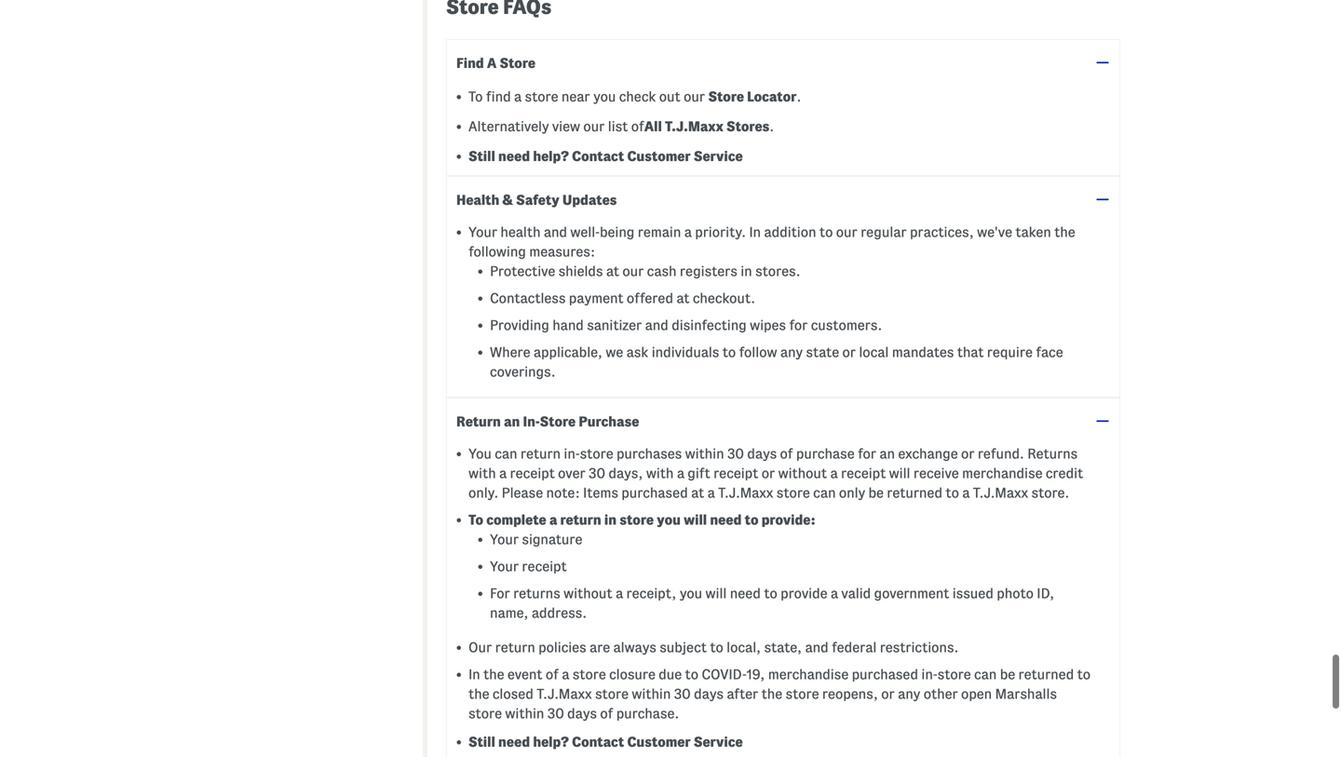 Task type: vqa. For each thing, say whether or not it's contained in the screenshot.
'you'
yes



Task type: locate. For each thing, give the bounding box(es) containing it.
help? for 2nd contact customer service link from the bottom
[[533, 149, 569, 164]]

will inside for returns without a receipt, you will need to provide a valid government issued photo id, name, address.
[[706, 586, 727, 601]]

t.j.maxx down out
[[665, 119, 724, 134]]

1 vertical spatial help?
[[533, 735, 569, 750]]

store
[[525, 89, 559, 105], [580, 446, 614, 462], [777, 486, 810, 501], [620, 513, 654, 528], [573, 667, 606, 683], [938, 667, 971, 683], [595, 687, 629, 702], [786, 687, 819, 702], [469, 706, 502, 722]]

1 vertical spatial contact customer service link
[[572, 735, 743, 750]]

still need help? contact customer service for 2nd contact customer service link from the bottom
[[469, 149, 743, 164]]

without inside you can return in-store purchases within 30 days of purchase for an exchange or refund. returns with a receipt over 30 days, with a gift receipt or without a receipt will receive merchandise credit only. please note: items purchased at a t.j.maxx store can only be returned to a t.j.maxx store.
[[778, 466, 827, 481]]

ask
[[627, 345, 649, 360]]

30 up items
[[589, 466, 606, 481]]

to complete a return in store you will need to provide:
[[469, 513, 816, 528]]

days down closed t.j.maxx
[[568, 706, 597, 722]]

our left list
[[584, 119, 605, 134]]

30 down return an in-store purchase dropdown button
[[728, 446, 744, 462]]

your for your receipt
[[490, 559, 519, 574]]

receipt up only
[[841, 466, 886, 481]]

store left 'purchase'
[[540, 414, 576, 429]]

1 to from the top
[[469, 89, 483, 105]]

30
[[728, 446, 744, 462], [589, 466, 606, 481], [674, 687, 691, 702], [548, 706, 564, 722]]

still
[[469, 149, 495, 164], [469, 735, 495, 750]]

all
[[644, 119, 662, 134]]

1 horizontal spatial can
[[813, 486, 836, 501]]

store inside return an in-store purchase dropdown button
[[540, 414, 576, 429]]

1 vertical spatial .
[[770, 119, 774, 134]]

of down return an in-store purchase dropdown button
[[780, 446, 793, 462]]

1 service from the top
[[694, 149, 743, 164]]

1 vertical spatial merchandise
[[768, 667, 849, 683]]

still need help? contact customer service down purchase.
[[469, 735, 743, 750]]

with up only.
[[469, 466, 496, 481]]

2 vertical spatial will
[[706, 586, 727, 601]]

1 vertical spatial in
[[469, 667, 480, 683]]

returned down receive
[[887, 486, 943, 501]]

1 vertical spatial to
[[469, 513, 484, 528]]

0 horizontal spatial in
[[469, 667, 480, 683]]

2 horizontal spatial days
[[748, 446, 777, 462]]

provide
[[781, 586, 828, 601]]

and inside your health and well-being remain a priority. in addition to our regular practices, we've taken the following measures:
[[544, 225, 567, 240]]

offered
[[627, 291, 674, 306]]

without down purchase
[[778, 466, 827, 481]]

0 vertical spatial days
[[748, 446, 777, 462]]

exchange
[[898, 446, 958, 462]]

that
[[957, 345, 984, 360]]

0 vertical spatial contact customer service link
[[572, 149, 743, 164]]

still down alternatively
[[469, 149, 495, 164]]

1 vertical spatial your
[[490, 532, 519, 547]]

need up local,
[[730, 586, 761, 601]]

2 horizontal spatial and
[[805, 640, 829, 656]]

and
[[544, 225, 567, 240], [645, 318, 669, 333], [805, 640, 829, 656]]

still need help? contact customer service for second contact customer service link
[[469, 735, 743, 750]]

1 vertical spatial at
[[677, 291, 690, 306]]

1 vertical spatial without
[[564, 586, 613, 601]]

or left local on the right top of the page
[[843, 345, 856, 360]]

to for to find a store near you check out our store locator .
[[469, 89, 483, 105]]

an left exchange
[[880, 446, 895, 462]]

1 horizontal spatial .
[[797, 89, 802, 105]]

any left the state
[[781, 345, 803, 360]]

1 horizontal spatial merchandise
[[962, 466, 1043, 481]]

return down return an in-store purchase
[[521, 446, 561, 462]]

still for 2nd contact customer service link from the bottom
[[469, 149, 495, 164]]

store up all t.j.maxx stores link at the top of page
[[708, 89, 744, 105]]

2 customer from the top
[[627, 735, 691, 750]]

days inside you can return in-store purchases within 30 days of purchase for an exchange or refund. returns with a receipt over 30 days, with a gift receipt or without a receipt will receive merchandise credit only. please note: items purchased at a t.j.maxx store can only be returned to a t.j.maxx store.
[[748, 446, 777, 462]]

within up purchase.
[[632, 687, 671, 702]]

help? for second contact customer service link
[[533, 735, 569, 750]]

sanitizer
[[587, 318, 642, 333]]

0 horizontal spatial an
[[504, 414, 520, 429]]

help? down closed t.j.maxx
[[533, 735, 569, 750]]

1 with from the left
[[469, 466, 496, 481]]

in- up over
[[564, 446, 580, 462]]

1 horizontal spatial store
[[540, 414, 576, 429]]

1 horizontal spatial purchased
[[852, 667, 919, 683]]

will up our return policies are always subject to local, state, and federal restrictions. at bottom
[[706, 586, 727, 601]]

contactless payment offered at checkout.
[[490, 291, 756, 306]]

for right purchase
[[858, 446, 877, 462]]

returned inside in the event of a store closure due to covid-19, merchandise purchased in-store can be returned to the closed t.j.maxx store within 30 days after the store reopens, or any other open marshalls store within 30 days of purchase.
[[1019, 667, 1074, 683]]

merchandise inside in the event of a store closure due to covid-19, merchandise purchased in-store can be returned to the closed t.j.maxx store within 30 days after the store reopens, or any other open marshalls store within 30 days of purchase.
[[768, 667, 849, 683]]

2 vertical spatial your
[[490, 559, 519, 574]]

help?
[[533, 149, 569, 164], [533, 735, 569, 750]]

in left stores.
[[741, 264, 752, 279]]

be
[[869, 486, 884, 501], [1000, 667, 1016, 683]]

0 horizontal spatial in-
[[564, 446, 580, 462]]

we've
[[977, 225, 1013, 240]]

merchandise inside you can return in-store purchases within 30 days of purchase for an exchange or refund. returns with a receipt over 30 days, with a gift receipt or without a receipt will receive merchandise credit only. please note: items purchased at a t.j.maxx store can only be returned to a t.j.maxx store.
[[962, 466, 1043, 481]]

coverings.
[[490, 364, 556, 380]]

0 vertical spatial still
[[469, 149, 495, 164]]

our inside your health and well-being remain a priority. in addition to our regular practices, we've taken the following measures:
[[836, 225, 858, 240]]

service down all t.j.maxx stores link at the top of page
[[694, 149, 743, 164]]

individuals
[[652, 345, 720, 360]]

please
[[502, 486, 543, 501]]

at up the providing hand sanitizer and disinfecting wipes for customers.
[[677, 291, 690, 306]]

0 vertical spatial purchased
[[622, 486, 688, 501]]

1 horizontal spatial with
[[646, 466, 674, 481]]

0 vertical spatial help?
[[533, 149, 569, 164]]

t.j.maxx
[[665, 119, 724, 134], [718, 486, 774, 501], [973, 486, 1029, 501]]

0 horizontal spatial any
[[781, 345, 803, 360]]

contact down purchase.
[[572, 735, 624, 750]]

days
[[748, 446, 777, 462], [694, 687, 724, 702], [568, 706, 597, 722]]

1 vertical spatial in-
[[922, 667, 938, 683]]

0 vertical spatial in
[[741, 264, 752, 279]]

0 vertical spatial contact
[[572, 149, 624, 164]]

1 horizontal spatial and
[[645, 318, 669, 333]]

need down closed t.j.maxx
[[498, 735, 530, 750]]

1 vertical spatial you
[[657, 513, 681, 528]]

help? down view
[[533, 149, 569, 164]]

0 vertical spatial in
[[749, 225, 761, 240]]

2 still from the top
[[469, 735, 495, 750]]

government
[[874, 586, 950, 601]]

contactless
[[490, 291, 566, 306]]

1 vertical spatial still
[[469, 735, 495, 750]]

1 horizontal spatial returned
[[1019, 667, 1074, 683]]

find
[[457, 55, 484, 71]]

health
[[501, 225, 541, 240]]

0 horizontal spatial at
[[606, 264, 619, 279]]

be right only
[[869, 486, 884, 501]]

you right near
[[593, 89, 616, 105]]

1 vertical spatial in
[[605, 513, 617, 528]]

2 help? from the top
[[533, 735, 569, 750]]

your signature
[[490, 532, 583, 547]]

your inside your health and well-being remain a priority. in addition to our regular practices, we've taken the following measures:
[[469, 225, 498, 240]]

service for second contact customer service link
[[694, 735, 743, 750]]

within up gift
[[685, 446, 724, 462]]

other
[[924, 687, 958, 702]]

your health and well-being remain a priority. in addition to our regular practices, we've taken the following measures:
[[469, 225, 1076, 260]]

0 vertical spatial merchandise
[[962, 466, 1043, 481]]

2 vertical spatial return
[[495, 640, 535, 656]]

practices,
[[910, 225, 974, 240]]

receive
[[914, 466, 959, 481]]

cash
[[647, 264, 677, 279]]

the
[[1055, 225, 1076, 240], [484, 667, 504, 683], [469, 687, 490, 702], [762, 687, 783, 702]]

locator
[[747, 89, 797, 105]]

0 horizontal spatial and
[[544, 225, 567, 240]]

2 horizontal spatial store
[[708, 89, 744, 105]]

0 horizontal spatial can
[[495, 446, 518, 462]]

0 horizontal spatial returned
[[887, 486, 943, 501]]

1 still need help? contact customer service from the top
[[469, 149, 743, 164]]

a down purchase
[[831, 466, 838, 481]]

can left only
[[813, 486, 836, 501]]

0 horizontal spatial be
[[869, 486, 884, 501]]

. down find a store 'dropdown button'
[[797, 89, 802, 105]]

customer for 2nd contact customer service link from the bottom
[[627, 149, 691, 164]]

and up measures: on the left top of page
[[544, 225, 567, 240]]

0 vertical spatial to
[[469, 89, 483, 105]]

1 vertical spatial days
[[694, 687, 724, 702]]

return up "event"
[[495, 640, 535, 656]]

for
[[490, 586, 510, 601]]

0 vertical spatial service
[[694, 149, 743, 164]]

1 customer from the top
[[627, 149, 691, 164]]

contact customer service link down purchase.
[[572, 735, 743, 750]]

any inside where applicable, we ask individuals to follow any state or local mandates that require face coverings.
[[781, 345, 803, 360]]

0 vertical spatial without
[[778, 466, 827, 481]]

2 horizontal spatial can
[[975, 667, 997, 683]]

1 vertical spatial returned
[[1019, 667, 1074, 683]]

2 still need help? contact customer service from the top
[[469, 735, 743, 750]]

a right remain
[[684, 225, 692, 240]]

0 vertical spatial be
[[869, 486, 884, 501]]

to down only.
[[469, 513, 484, 528]]

payment
[[569, 291, 624, 306]]

returned up marshalls
[[1019, 667, 1074, 683]]

store right a
[[500, 55, 536, 71]]

in down our
[[469, 667, 480, 683]]

2 vertical spatial store
[[540, 414, 576, 429]]

contact customer service link down all
[[572, 149, 743, 164]]

1 horizontal spatial at
[[677, 291, 690, 306]]

store down days,
[[620, 513, 654, 528]]

a left gift
[[677, 466, 685, 481]]

providing hand sanitizer and disinfecting wipes for customers.
[[490, 318, 883, 333]]

0 vertical spatial any
[[781, 345, 803, 360]]

1 vertical spatial for
[[858, 446, 877, 462]]

health
[[457, 192, 500, 208]]

purchased up reopens, in the bottom right of the page
[[852, 667, 919, 683]]

where applicable, we ask individuals to follow any state or local mandates that require face coverings.
[[490, 345, 1064, 380]]

1 horizontal spatial in
[[741, 264, 752, 279]]

0 vertical spatial your
[[469, 225, 498, 240]]

0 vertical spatial return
[[521, 446, 561, 462]]

0 vertical spatial and
[[544, 225, 567, 240]]

0 horizontal spatial purchased
[[622, 486, 688, 501]]

and right state,
[[805, 640, 829, 656]]

customer for second contact customer service link
[[627, 735, 691, 750]]

1 horizontal spatial in-
[[922, 667, 938, 683]]

returns
[[513, 586, 561, 601]]

0 horizontal spatial days
[[568, 706, 597, 722]]

without up "address."
[[564, 586, 613, 601]]

2 to from the top
[[469, 513, 484, 528]]

2 horizontal spatial within
[[685, 446, 724, 462]]

be up marshalls
[[1000, 667, 1016, 683]]

0 horizontal spatial store
[[500, 55, 536, 71]]

providing
[[490, 318, 550, 333]]

1 contact from the top
[[572, 149, 624, 164]]

an left "in-"
[[504, 414, 520, 429]]

be inside you can return in-store purchases within 30 days of purchase for an exchange or refund. returns with a receipt over 30 days, with a gift receipt or without a receipt will receive merchandise credit only. please note: items purchased at a t.j.maxx store can only be returned to a t.j.maxx store.
[[869, 486, 884, 501]]

or right reopens, in the bottom right of the page
[[882, 687, 895, 702]]

store up other
[[938, 667, 971, 683]]

a inside your health and well-being remain a priority. in addition to our regular practices, we've taken the following measures:
[[684, 225, 692, 240]]

without inside for returns without a receipt, you will need to provide a valid government issued photo id, name, address.
[[564, 586, 613, 601]]

purchased
[[622, 486, 688, 501], [852, 667, 919, 683]]

2 vertical spatial days
[[568, 706, 597, 722]]

for returns without a receipt, you will need to provide a valid government issued photo id, name, address.
[[490, 586, 1055, 621]]

without
[[778, 466, 827, 481], [564, 586, 613, 601]]

to left find
[[469, 89, 483, 105]]

of right list
[[631, 119, 644, 134]]

will down exchange
[[889, 466, 911, 481]]

.
[[797, 89, 802, 105], [770, 119, 774, 134]]

t.j.maxx up provide:
[[718, 486, 774, 501]]

in- up other
[[922, 667, 938, 683]]

can up "open"
[[975, 667, 997, 683]]

0 horizontal spatial without
[[564, 586, 613, 601]]

0 vertical spatial customer
[[627, 149, 691, 164]]

2 service from the top
[[694, 735, 743, 750]]

1 vertical spatial return
[[560, 513, 602, 528]]

a inside in the event of a store closure due to covid-19, merchandise purchased in-store can be returned to the closed t.j.maxx store within 30 days after the store reopens, or any other open marshalls store within 30 days of purchase.
[[562, 667, 570, 683]]

purchase
[[579, 414, 639, 429]]

can right you
[[495, 446, 518, 462]]

list
[[608, 119, 628, 134]]

1 vertical spatial customer
[[627, 735, 691, 750]]

store down closure
[[595, 687, 629, 702]]

any
[[781, 345, 803, 360], [898, 687, 921, 702]]

1 horizontal spatial in
[[749, 225, 761, 240]]

merchandise down refund.
[[962, 466, 1043, 481]]

to inside you can return in-store purchases within 30 days of purchase for an exchange or refund. returns with a receipt over 30 days, with a gift receipt or without a receipt will receive merchandise credit only. please note: items purchased at a t.j.maxx store can only be returned to a t.j.maxx store.
[[946, 486, 959, 501]]

1 vertical spatial service
[[694, 735, 743, 750]]

0 vertical spatial can
[[495, 446, 518, 462]]

0 horizontal spatial within
[[505, 706, 544, 722]]

1 still from the top
[[469, 149, 495, 164]]

you down 'purchases'
[[657, 513, 681, 528]]

1 horizontal spatial any
[[898, 687, 921, 702]]

0 vertical spatial within
[[685, 446, 724, 462]]

id,
[[1037, 586, 1055, 601]]

0 horizontal spatial merchandise
[[768, 667, 849, 683]]

in
[[741, 264, 752, 279], [605, 513, 617, 528]]

1 vertical spatial still need help? contact customer service
[[469, 735, 743, 750]]

2 vertical spatial can
[[975, 667, 997, 683]]

over
[[558, 466, 586, 481]]

service for 2nd contact customer service link from the bottom
[[694, 149, 743, 164]]

checkout.
[[693, 291, 756, 306]]

and down 'offered'
[[645, 318, 669, 333]]

an
[[504, 414, 520, 429], [880, 446, 895, 462]]

address.
[[532, 606, 587, 621]]

0 vertical spatial an
[[504, 414, 520, 429]]

with down 'purchases'
[[646, 466, 674, 481]]

being
[[600, 225, 635, 240]]

any inside in the event of a store closure due to covid-19, merchandise purchased in-store can be returned to the closed t.j.maxx store within 30 days after the store reopens, or any other open marshalls store within 30 days of purchase.
[[898, 687, 921, 702]]

need
[[498, 149, 530, 164], [710, 513, 742, 528], [730, 586, 761, 601], [498, 735, 530, 750]]

2 vertical spatial you
[[680, 586, 703, 601]]

alternatively
[[469, 119, 549, 134]]

at down gift
[[691, 486, 705, 501]]

1 horizontal spatial without
[[778, 466, 827, 481]]

with
[[469, 466, 496, 481], [646, 466, 674, 481]]

all t.j.maxx stores link
[[644, 119, 770, 134]]

1 vertical spatial can
[[813, 486, 836, 501]]

items
[[583, 486, 619, 501]]

contact customer service link
[[572, 149, 743, 164], [572, 735, 743, 750]]

service down "after"
[[694, 735, 743, 750]]

1 vertical spatial within
[[632, 687, 671, 702]]

1 help? from the top
[[533, 149, 569, 164]]

a left store.
[[963, 486, 970, 501]]

2 horizontal spatial at
[[691, 486, 705, 501]]

0 vertical spatial still need help? contact customer service
[[469, 149, 743, 164]]

0 horizontal spatial .
[[770, 119, 774, 134]]

returned
[[887, 486, 943, 501], [1019, 667, 1074, 683]]

store locator link
[[708, 89, 797, 105]]

your up following
[[469, 225, 498, 240]]

in right "priority."
[[749, 225, 761, 240]]

for right wipes
[[789, 318, 808, 333]]

days down "covid-"
[[694, 687, 724, 702]]

1 horizontal spatial for
[[858, 446, 877, 462]]

2 vertical spatial and
[[805, 640, 829, 656]]

at inside you can return in-store purchases within 30 days of purchase for an exchange or refund. returns with a receipt over 30 days, with a gift receipt or without a receipt will receive merchandise credit only. please note: items purchased at a t.j.maxx store can only be returned to a t.j.maxx store.
[[691, 486, 705, 501]]

of inside you can return in-store purchases within 30 days of purchase for an exchange or refund. returns with a receipt over 30 days, with a gift receipt or without a receipt will receive merchandise credit only. please note: items purchased at a t.j.maxx store can only be returned to a t.j.maxx store.
[[780, 446, 793, 462]]

0 vertical spatial .
[[797, 89, 802, 105]]

1 vertical spatial an
[[880, 446, 895, 462]]

0 horizontal spatial with
[[469, 466, 496, 481]]

any left other
[[898, 687, 921, 702]]

0 vertical spatial for
[[789, 318, 808, 333]]

store
[[500, 55, 536, 71], [708, 89, 744, 105], [540, 414, 576, 429]]

our
[[684, 89, 705, 105], [584, 119, 605, 134], [836, 225, 858, 240], [623, 264, 644, 279]]

will down gift
[[684, 513, 707, 528]]

return inside you can return in-store purchases within 30 days of purchase for an exchange or refund. returns with a receipt over 30 days, with a gift receipt or without a receipt will receive merchandise credit only. please note: items purchased at a t.j.maxx store can only be returned to a t.j.maxx store.
[[521, 446, 561, 462]]

0 vertical spatial in-
[[564, 446, 580, 462]]

0 vertical spatial store
[[500, 55, 536, 71]]

your for your health and well-being remain a priority. in addition to our regular practices, we've taken the following measures:
[[469, 225, 498, 240]]

your down complete
[[490, 532, 519, 547]]

2 with from the left
[[646, 466, 674, 481]]

you inside for returns without a receipt, you will need to provide a valid government issued photo id, name, address.
[[680, 586, 703, 601]]

2 vertical spatial at
[[691, 486, 705, 501]]

1 vertical spatial purchased
[[852, 667, 919, 683]]

days down return an in-store purchase dropdown button
[[748, 446, 777, 462]]

1 contact customer service link from the top
[[572, 149, 743, 164]]

or inside in the event of a store closure due to covid-19, merchandise purchased in-store can be returned to the closed t.j.maxx store within 30 days after the store reopens, or any other open marshalls store within 30 days of purchase.
[[882, 687, 895, 702]]

you for near
[[593, 89, 616, 105]]

2 contact from the top
[[572, 735, 624, 750]]

or
[[843, 345, 856, 360], [961, 446, 975, 462], [762, 466, 775, 481], [882, 687, 895, 702]]

purchased up to complete a return in store you will need to provide:
[[622, 486, 688, 501]]

within down closed t.j.maxx
[[505, 706, 544, 722]]

credit
[[1046, 466, 1084, 481]]

within
[[685, 446, 724, 462], [632, 687, 671, 702], [505, 706, 544, 722]]

your up for
[[490, 559, 519, 574]]

customer down all
[[627, 149, 691, 164]]

in- inside in the event of a store closure due to covid-19, merchandise purchased in-store can be returned to the closed t.j.maxx store within 30 days after the store reopens, or any other open marshalls store within 30 days of purchase.
[[922, 667, 938, 683]]

in down items
[[605, 513, 617, 528]]

photo
[[997, 586, 1034, 601]]

returned inside you can return in-store purchases within 30 days of purchase for an exchange or refund. returns with a receipt over 30 days, with a gift receipt or without a receipt will receive merchandise credit only. please note: items purchased at a t.j.maxx store can only be returned to a t.j.maxx store.
[[887, 486, 943, 501]]

you right receipt,
[[680, 586, 703, 601]]



Task type: describe. For each thing, give the bounding box(es) containing it.
regular
[[861, 225, 907, 240]]

store down closed t.j.maxx
[[469, 706, 502, 722]]

need down alternatively
[[498, 149, 530, 164]]

remain
[[638, 225, 681, 240]]

2 contact customer service link from the top
[[572, 735, 743, 750]]

0 horizontal spatial for
[[789, 318, 808, 333]]

following
[[469, 244, 526, 260]]

state,
[[764, 640, 802, 656]]

find a store button
[[446, 39, 1121, 86]]

your receipt
[[490, 559, 567, 574]]

30 down closed t.j.maxx
[[548, 706, 564, 722]]

closure
[[609, 667, 656, 683]]

purchased inside in the event of a store closure due to covid-19, merchandise purchased in-store can be returned to the closed t.j.maxx store within 30 days after the store reopens, or any other open marshalls store within 30 days of purchase.
[[852, 667, 919, 683]]

contact for 2nd contact customer service link from the bottom
[[572, 149, 624, 164]]

in inside your health and well-being remain a priority. in addition to our regular practices, we've taken the following measures:
[[749, 225, 761, 240]]

covid-
[[702, 667, 747, 683]]

restrictions.
[[880, 640, 959, 656]]

purchase.
[[616, 706, 679, 722]]

hand
[[553, 318, 584, 333]]

after
[[727, 687, 759, 702]]

measures:
[[529, 244, 595, 260]]

1 horizontal spatial days
[[694, 687, 724, 702]]

to inside where applicable, we ask individuals to follow any state or local mandates that require face coverings.
[[723, 345, 736, 360]]

policies
[[539, 640, 587, 656]]

where
[[490, 345, 531, 360]]

store up provide:
[[777, 486, 810, 501]]

contact for second contact customer service link
[[572, 735, 624, 750]]

or up provide:
[[762, 466, 775, 481]]

need down gift
[[710, 513, 742, 528]]

only
[[839, 486, 866, 501]]

safety
[[516, 192, 560, 208]]

or left refund.
[[961, 446, 975, 462]]

returns
[[1028, 446, 1078, 462]]

return an in-store purchase button
[[446, 398, 1121, 445]]

2 vertical spatial within
[[505, 706, 544, 722]]

30 down due at the bottom
[[674, 687, 691, 702]]

note:
[[546, 486, 580, 501]]

taken
[[1016, 225, 1052, 240]]

a left receipt,
[[616, 586, 623, 601]]

updates
[[563, 192, 617, 208]]

receipt,
[[627, 586, 677, 601]]

in- inside you can return in-store purchases within 30 days of purchase for an exchange or refund. returns with a receipt over 30 days, with a gift receipt or without a receipt will receive merchandise credit only. please note: items purchased at a t.j.maxx store can only be returned to a t.j.maxx store.
[[564, 446, 580, 462]]

customers.
[[811, 318, 883, 333]]

store left near
[[525, 89, 559, 105]]

a right find
[[514, 89, 522, 105]]

alternatively view our list of all t.j.maxx stores .
[[469, 119, 774, 134]]

provide:
[[762, 513, 816, 528]]

health & safety updates
[[457, 192, 617, 208]]

19,
[[747, 667, 765, 683]]

name,
[[490, 606, 529, 621]]

an inside return an in-store purchase dropdown button
[[504, 414, 520, 429]]

registers
[[680, 264, 738, 279]]

protective shields at our cash registers in stores.
[[490, 264, 801, 279]]

still for second contact customer service link
[[469, 735, 495, 750]]

or inside where applicable, we ask individuals to follow any state or local mandates that require face coverings.
[[843, 345, 856, 360]]

applicable,
[[534, 345, 603, 360]]

disinfecting
[[672, 318, 747, 333]]

0 vertical spatial at
[[606, 264, 619, 279]]

our return policies are always subject to local, state, and federal restrictions.
[[469, 640, 959, 656]]

receipt right gift
[[714, 466, 759, 481]]

wipes
[[750, 318, 786, 333]]

of left purchase.
[[600, 706, 613, 722]]

t.j.maxx down refund.
[[973, 486, 1029, 501]]

local,
[[727, 640, 761, 656]]

to find a store near you check out our store locator .
[[469, 89, 802, 105]]

1 horizontal spatial within
[[632, 687, 671, 702]]

a down gift
[[708, 486, 715, 501]]

signature
[[522, 532, 583, 547]]

stores.
[[756, 264, 801, 279]]

we
[[606, 345, 623, 360]]

to inside for returns without a receipt, you will need to provide a valid government issued photo id, name, address.
[[764, 586, 778, 601]]

follow
[[739, 345, 777, 360]]

you for receipt,
[[680, 586, 703, 601]]

store inside find a store 'dropdown button'
[[500, 55, 536, 71]]

can inside in the event of a store closure due to covid-19, merchandise purchased in-store can be returned to the closed t.j.maxx store within 30 days after the store reopens, or any other open marshalls store within 30 days of purchase.
[[975, 667, 997, 683]]

a left valid
[[831, 586, 839, 601]]

face
[[1036, 345, 1064, 360]]

protective
[[490, 264, 555, 279]]

in-
[[523, 414, 540, 429]]

receipt up returns
[[522, 559, 567, 574]]

store up over
[[580, 446, 614, 462]]

return
[[457, 414, 501, 429]]

shields
[[559, 264, 603, 279]]

always
[[613, 640, 657, 656]]

check
[[619, 89, 656, 105]]

purchased inside you can return in-store purchases within 30 days of purchase for an exchange or refund. returns with a receipt over 30 days, with a gift receipt or without a receipt will receive merchandise credit only. please note: items purchased at a t.j.maxx store can only be returned to a t.j.maxx store.
[[622, 486, 688, 501]]

addition
[[764, 225, 817, 240]]

reopens,
[[823, 687, 878, 702]]

to inside your health and well-being remain a priority. in addition to our regular practices, we've taken the following measures:
[[820, 225, 833, 240]]

health & safety updates button
[[446, 176, 1121, 223]]

of up closed t.j.maxx
[[546, 667, 559, 683]]

days,
[[609, 466, 643, 481]]

1 vertical spatial store
[[708, 89, 744, 105]]

state
[[806, 345, 840, 360]]

store left reopens, in the bottom right of the page
[[786, 687, 819, 702]]

stores
[[727, 119, 770, 134]]

an inside you can return in-store purchases within 30 days of purchase for an exchange or refund. returns with a receipt over 30 days, with a gift receipt or without a receipt will receive merchandise credit only. please note: items purchased at a t.j.maxx store can only be returned to a t.j.maxx store.
[[880, 446, 895, 462]]

need inside for returns without a receipt, you will need to provide a valid government issued photo id, name, address.
[[730, 586, 761, 601]]

your for your signature
[[490, 532, 519, 547]]

view
[[552, 119, 580, 134]]

1 vertical spatial will
[[684, 513, 707, 528]]

our
[[469, 640, 492, 656]]

complete
[[487, 513, 547, 528]]

be inside in the event of a store closure due to covid-19, merchandise purchased in-store can be returned to the closed t.j.maxx store within 30 days after the store reopens, or any other open marshalls store within 30 days of purchase.
[[1000, 667, 1016, 683]]

purchases
[[617, 446, 682, 462]]

for inside you can return in-store purchases within 30 days of purchase for an exchange or refund. returns with a receipt over 30 days, with a gift receipt or without a receipt will receive merchandise credit only. please note: items purchased at a t.j.maxx store can only be returned to a t.j.maxx store.
[[858, 446, 877, 462]]

mandates
[[892, 345, 954, 360]]

gift
[[688, 466, 711, 481]]

a up signature
[[549, 513, 557, 528]]

our left the cash
[[623, 264, 644, 279]]

refund.
[[978, 446, 1025, 462]]

store down are
[[573, 667, 606, 683]]

federal
[[832, 640, 877, 656]]

open
[[962, 687, 992, 702]]

a
[[487, 55, 497, 71]]

in the event of a store closure due to covid-19, merchandise purchased in-store can be returned to the closed t.j.maxx store within 30 days after the store reopens, or any other open marshalls store within 30 days of purchase.
[[469, 667, 1091, 722]]

our right out
[[684, 89, 705, 105]]

receipt up please
[[510, 466, 555, 481]]

local
[[859, 345, 889, 360]]

will inside you can return in-store purchases within 30 days of purchase for an exchange or refund. returns with a receipt over 30 days, with a gift receipt or without a receipt will receive merchandise credit only. please note: items purchased at a t.j.maxx store can only be returned to a t.j.maxx store.
[[889, 466, 911, 481]]

within inside you can return in-store purchases within 30 days of purchase for an exchange or refund. returns with a receipt over 30 days, with a gift receipt or without a receipt will receive merchandise credit only. please note: items purchased at a t.j.maxx store can only be returned to a t.j.maxx store.
[[685, 446, 724, 462]]

to for to complete a return in store you will need to provide:
[[469, 513, 484, 528]]

you can return in-store purchases within 30 days of purchase for an exchange or refund. returns with a receipt over 30 days, with a gift receipt or without a receipt will receive merchandise credit only. please note: items purchased at a t.j.maxx store can only be returned to a t.j.maxx store.
[[469, 446, 1084, 501]]

store.
[[1032, 486, 1070, 501]]

you
[[469, 446, 492, 462]]

in inside in the event of a store closure due to covid-19, merchandise purchased in-store can be returned to the closed t.j.maxx store within 30 days after the store reopens, or any other open marshalls store within 30 days of purchase.
[[469, 667, 480, 683]]

well-
[[571, 225, 600, 240]]

a up please
[[499, 466, 507, 481]]

0 horizontal spatial in
[[605, 513, 617, 528]]

are
[[590, 640, 610, 656]]

the inside your health and well-being remain a priority. in addition to our regular practices, we've taken the following measures:
[[1055, 225, 1076, 240]]

marshalls
[[996, 687, 1057, 702]]

find
[[486, 89, 511, 105]]



